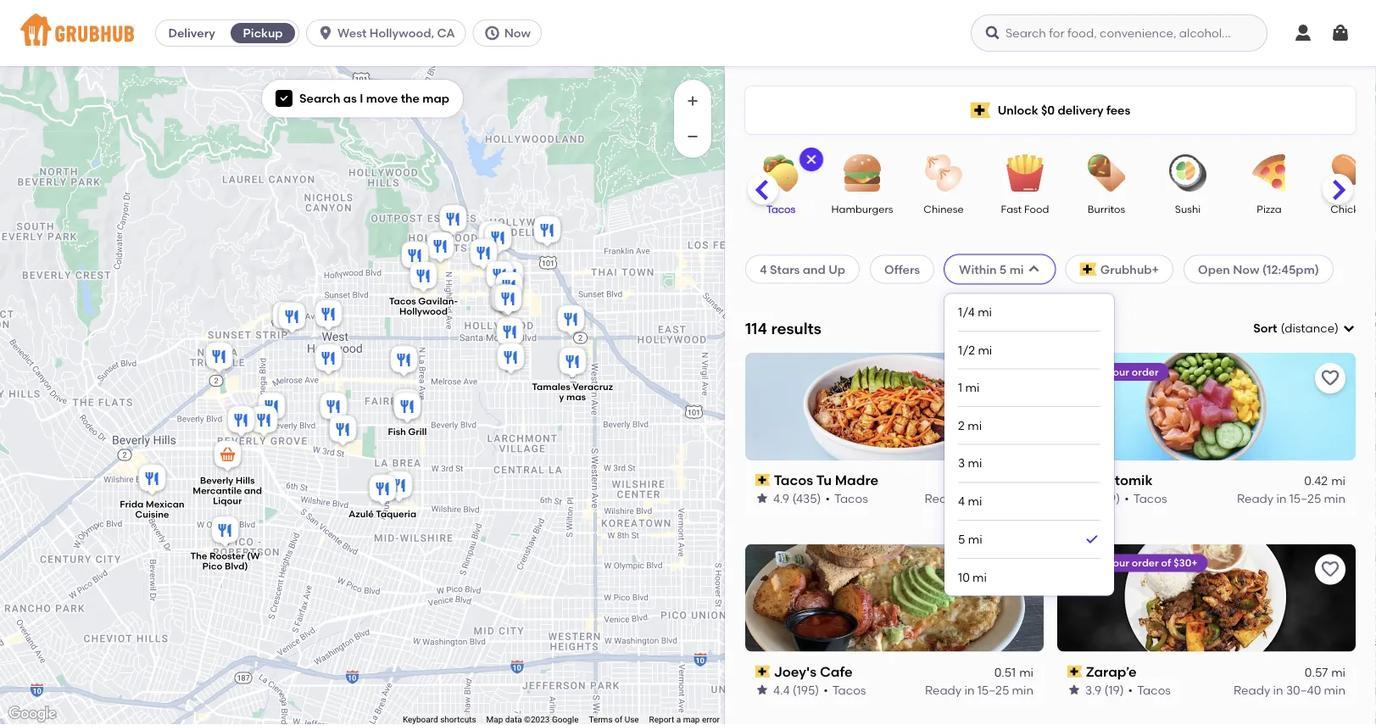 Task type: describe. For each thing, give the bounding box(es) containing it.
zarape hollywood hills image
[[436, 202, 470, 240]]

keyboard
[[403, 715, 438, 725]]

4 for 4 mi
[[959, 494, 965, 509]]

fast food image
[[996, 154, 1055, 192]]

• tacos for cafe
[[824, 683, 866, 697]]

azulé taqueria image
[[366, 472, 400, 509]]

a
[[677, 715, 681, 725]]

mi for 1 mi
[[966, 381, 980, 395]]

tacos tu madre
[[774, 472, 879, 488]]

5 mi
[[959, 532, 983, 547]]

mi for 3 mi
[[968, 456, 983, 471]]

1 mi
[[959, 381, 980, 395]]

now button
[[473, 20, 549, 47]]

tacos neza image
[[424, 229, 458, 267]]

keyboard shortcuts
[[403, 715, 476, 725]]

4.4 (195)
[[774, 683, 819, 697]]

sort
[[1254, 321, 1278, 336]]

0.12
[[996, 474, 1016, 488]]

el cartel image
[[382, 469, 416, 506]]

fast food
[[1001, 203, 1050, 215]]

los burritos image
[[467, 236, 501, 274]]

hamburgers image
[[833, 154, 892, 192]]

tamales
[[532, 381, 571, 393]]

zarap'e image
[[269, 299, 303, 336]]

your for zarap'e
[[1108, 557, 1130, 569]]

use
[[625, 715, 639, 725]]

chipotle image
[[493, 258, 527, 296]]

114 results
[[746, 319, 822, 338]]

mas
[[567, 392, 586, 403]]

cafe
[[820, 663, 853, 680]]

4.9
[[774, 491, 790, 505]]

(
[[1281, 321, 1285, 336]]

$5 for zarap'e
[[1078, 557, 1090, 569]]

• tacos right '(19)'
[[1129, 683, 1171, 697]]

tacos tu madre logo image
[[746, 353, 1044, 460]]

tacos inside tacos gavilan- hollywood
[[389, 295, 416, 307]]

tacos gavilan- hollywood
[[389, 295, 458, 317]]

3 mi
[[959, 456, 983, 471]]

unlock $0 delivery fees
[[998, 103, 1131, 117]]

5 mi option
[[959, 521, 1101, 559]]

in for tacos tu madre
[[964, 491, 975, 505]]

marmalade cafe (farmers market) image
[[326, 413, 360, 450]]

hamburgers
[[832, 203, 894, 215]]

liqour
[[213, 495, 242, 507]]

5 inside option
[[959, 532, 966, 547]]

star icon image left '3.9'
[[1068, 683, 1081, 697]]

zarap'e
[[1086, 663, 1137, 680]]

sushi
[[1176, 203, 1201, 215]]

taco star image
[[398, 239, 432, 276]]

fast
[[1001, 203, 1022, 215]]

sushi image
[[1159, 154, 1218, 192]]

order for zarap'e
[[1132, 557, 1159, 569]]

main navigation navigation
[[0, 0, 1377, 66]]

pokitomik image
[[312, 341, 346, 379]]

map
[[487, 715, 503, 725]]

joey's cafe logo image
[[746, 544, 1044, 652]]

up
[[829, 262, 846, 276]]

frida
[[120, 499, 144, 510]]

west hollywood, ca button
[[306, 20, 473, 47]]

subscription pass image
[[1068, 474, 1083, 486]]

svg image inside now button
[[484, 25, 501, 42]]

mi for 0.12 mi
[[1020, 474, 1034, 488]]

list box containing 1/4 mi
[[959, 294, 1101, 596]]

0 vertical spatial 5
[[1000, 262, 1007, 276]]

pizza
[[1257, 203, 1282, 215]]

west hollywood, ca
[[338, 26, 455, 40]]

chicken image
[[1322, 154, 1377, 192]]

(12:45pm)
[[1263, 262, 1320, 276]]

data
[[505, 715, 522, 725]]

as
[[343, 91, 357, 106]]

0.42
[[1305, 474, 1328, 488]]

cuisine
[[135, 509, 169, 520]]

mi for 0.42 mi
[[1332, 474, 1346, 488]]

$5 off your order
[[1078, 365, 1159, 378]]

(19)
[[1105, 683, 1124, 697]]

in for joey's cafe
[[965, 683, 975, 697]]

google
[[552, 715, 579, 725]]

mi for 1/4 mi
[[978, 305, 992, 319]]

azulé
[[349, 509, 374, 520]]

4.9 (435)
[[774, 491, 821, 505]]

114
[[746, 319, 768, 338]]

map region
[[0, 0, 854, 725]]

10
[[959, 570, 970, 585]]

0.12 mi
[[996, 474, 1034, 488]]

1 vertical spatial of
[[615, 715, 623, 725]]

$0
[[1042, 103, 1055, 117]]

0.57 mi
[[1305, 665, 1346, 680]]

la flama hollywood image
[[494, 341, 528, 378]]

la numero uno image
[[492, 282, 525, 319]]

cactus taqueria #1 image
[[493, 315, 527, 352]]

tacos gavilan-hollywood image
[[407, 259, 441, 296]]

tacos down cafe
[[833, 683, 866, 697]]

grubhub plus flag logo image for grubhub+
[[1080, 262, 1097, 276]]

mi for 10 mi
[[973, 570, 987, 585]]

1/2
[[959, 343, 976, 357]]

tacos 1986 beverly image
[[390, 386, 424, 424]]

off for pokitomik
[[1092, 365, 1106, 378]]

terms
[[589, 715, 613, 725]]

subscription pass image for joey's
[[756, 666, 771, 678]]

svg image inside west hollywood, ca button
[[317, 25, 334, 42]]

4 stars and up
[[760, 262, 846, 276]]

tamales veracruz y mas image
[[556, 345, 590, 382]]

ready for pokitomik
[[1238, 491, 1274, 505]]

grubhub plus flag logo image for unlock $0 delivery fees
[[971, 102, 991, 118]]

joey's
[[774, 663, 817, 680]]

save this restaurant button for pokitomik
[[1316, 363, 1346, 393]]

none field containing sort
[[1254, 320, 1356, 337]]

30–40
[[1287, 683, 1322, 697]]

results
[[771, 319, 822, 338]]

min for joey's cafe
[[1012, 683, 1034, 697]]

ready for tacos tu madre
[[925, 491, 962, 505]]

the 3rd stop image
[[224, 403, 258, 441]]

mi for 0.57 mi
[[1332, 665, 1346, 680]]

move
[[366, 91, 398, 106]]

mexican
[[146, 499, 185, 510]]

open now (12:45pm)
[[1199, 262, 1320, 276]]

0 vertical spatial map
[[423, 91, 450, 106]]

min for pokitomik
[[1325, 491, 1346, 505]]

ready in 10–20 min
[[925, 491, 1034, 505]]

star icon image for tacos
[[756, 492, 769, 505]]

stache west hollywood image
[[202, 340, 236, 377]]

report a map error link
[[649, 715, 720, 725]]

$30+
[[1174, 557, 1198, 569]]

4.4
[[774, 683, 790, 697]]

madre
[[835, 472, 879, 488]]

terms of use
[[589, 715, 639, 725]]

joey's cafe image
[[275, 300, 309, 337]]

min for tacos tu madre
[[1012, 491, 1034, 505]]

stars
[[770, 262, 800, 276]]

• for joey's cafe
[[824, 683, 828, 697]]

pico
[[202, 561, 223, 572]]

)
[[1335, 321, 1339, 336]]

mi for 5 mi
[[969, 532, 983, 547]]

4 for 4 stars and up
[[760, 262, 767, 276]]

baja fresh image
[[247, 403, 281, 441]]

taco bell image
[[255, 390, 289, 427]]

0.51 mi
[[995, 665, 1034, 680]]

(9)
[[1105, 491, 1121, 505]]

report a map error
[[649, 715, 720, 725]]

(w
[[247, 550, 260, 562]]

0.42 mi
[[1305, 474, 1346, 488]]

©2023
[[524, 715, 550, 725]]

keyboard shortcuts button
[[403, 714, 476, 725]]

1/4 mi
[[959, 305, 992, 319]]



Task type: vqa. For each thing, say whether or not it's contained in the screenshot.
rightmost of
yes



Task type: locate. For each thing, give the bounding box(es) containing it.
15–25 down the 0.51
[[978, 683, 1010, 697]]

0 vertical spatial your
[[1108, 365, 1130, 378]]

min down 0.57 mi
[[1325, 683, 1346, 697]]

distance
[[1285, 321, 1335, 336]]

1 vertical spatial $5
[[1078, 557, 1090, 569]]

mi right within
[[1010, 262, 1024, 276]]

0 horizontal spatial and
[[244, 485, 262, 496]]

tacos left gavilan-
[[389, 295, 416, 307]]

mercantile
[[193, 485, 242, 496]]

ready in 15–25 min down 0.42
[[1238, 491, 1346, 505]]

your for pokitomik
[[1108, 365, 1130, 378]]

1 vertical spatial 4
[[959, 494, 965, 509]]

4 left the 10–20
[[959, 494, 965, 509]]

star icon image
[[756, 492, 769, 505], [756, 683, 769, 697], [1068, 683, 1081, 697]]

pickup button
[[227, 20, 299, 47]]

asparagus pizza image
[[475, 218, 509, 256]]

save this restaurant image
[[1009, 368, 1029, 388], [1321, 560, 1341, 580]]

• for zarap'e
[[1129, 683, 1133, 697]]

fees
[[1107, 103, 1131, 117]]

subscription pass image
[[756, 474, 771, 486], [756, 666, 771, 678], [1068, 666, 1083, 678]]

and left up
[[803, 262, 826, 276]]

tacos
[[767, 203, 796, 215], [389, 295, 416, 307], [774, 472, 814, 488], [835, 491, 868, 505], [1134, 491, 1168, 505], [833, 683, 866, 697], [1138, 683, 1171, 697]]

2 off from the top
[[1092, 557, 1106, 569]]

terms of use link
[[589, 715, 639, 725]]

1 horizontal spatial 15–25
[[1290, 491, 1322, 505]]

grubhub plus flag logo image left unlock
[[971, 102, 991, 118]]

4
[[760, 262, 767, 276], [959, 494, 965, 509]]

ready for zarap'e
[[1234, 683, 1271, 697]]

pokitomik  logo image
[[1058, 353, 1356, 460]]

order for pokitomik
[[1132, 365, 1159, 378]]

star icon image left 4.4
[[756, 683, 769, 697]]

4 inside list box
[[959, 494, 965, 509]]

mi for 0.51 mi
[[1020, 665, 1034, 680]]

0 horizontal spatial map
[[423, 91, 450, 106]]

burritos image
[[1077, 154, 1137, 192]]

el zarape vine image
[[492, 269, 526, 307]]

map right the
[[423, 91, 450, 106]]

star icon image for joey's
[[756, 683, 769, 697]]

chinese image
[[914, 154, 974, 192]]

mi up 10 mi
[[969, 532, 983, 547]]

the
[[190, 550, 207, 562]]

4 mi
[[959, 494, 983, 509]]

0 vertical spatial 15–25
[[1290, 491, 1322, 505]]

fish
[[388, 426, 406, 438]]

ready in 15–25 min for pokitomik
[[1238, 491, 1346, 505]]

min down 0.12 mi
[[1012, 491, 1034, 505]]

minus icon image
[[685, 128, 701, 145]]

star icon image left the 4.9
[[756, 492, 769, 505]]

None field
[[1254, 320, 1356, 337]]

min down 0.42 mi
[[1325, 491, 1346, 505]]

• tacos for tu
[[826, 491, 868, 505]]

map data ©2023 google
[[487, 715, 579, 725]]

ready in 30–40 min
[[1234, 683, 1346, 697]]

15–25 for pokitomik
[[1290, 491, 1322, 505]]

off for zarap'e
[[1092, 557, 1106, 569]]

west
[[338, 26, 367, 40]]

2 mi
[[959, 418, 982, 433]]

1 $5 from the top
[[1078, 365, 1090, 378]]

now right open
[[1233, 262, 1260, 276]]

0 horizontal spatial grubhub plus flag logo image
[[971, 102, 991, 118]]

ca
[[437, 26, 455, 40]]

1 vertical spatial your
[[1108, 557, 1130, 569]]

now
[[504, 26, 531, 40], [1233, 262, 1260, 276]]

beverly hills mercantile and liqour image
[[211, 438, 245, 475]]

tacos up 4.9 (435)
[[774, 472, 814, 488]]

tacos tu madre image
[[312, 297, 346, 335]]

mi right 1/2
[[978, 343, 993, 357]]

subscription pass image left tu
[[756, 474, 771, 486]]

$5 for pokitomik
[[1078, 365, 1090, 378]]

1 horizontal spatial 4
[[959, 494, 965, 509]]

el delicioso mexican and american food image
[[489, 282, 523, 319]]

tacos down pokitomik
[[1134, 491, 1168, 505]]

0 vertical spatial $5
[[1078, 365, 1090, 378]]

of left $30+
[[1162, 557, 1172, 569]]

mi for 4 mi
[[968, 494, 983, 509]]

grubhub plus flag logo image left "grubhub+"
[[1080, 262, 1097, 276]]

0 vertical spatial save this restaurant image
[[1009, 368, 1029, 388]]

0 vertical spatial grubhub plus flag logo image
[[971, 102, 991, 118]]

the rooster (w pico blvd)
[[190, 550, 260, 572]]

1 vertical spatial ready in 15–25 min
[[925, 683, 1034, 697]]

0 vertical spatial 4
[[760, 262, 767, 276]]

más veggies vegan taqueria image
[[483, 258, 517, 296]]

save this restaurant image inside "button"
[[1321, 560, 1341, 580]]

0 horizontal spatial 15–25
[[978, 683, 1010, 697]]

5 up 10
[[959, 532, 966, 547]]

0 horizontal spatial ready in 15–25 min
[[925, 683, 1034, 697]]

y
[[559, 392, 564, 403]]

your
[[1108, 365, 1130, 378], [1108, 557, 1130, 569]]

hills
[[236, 475, 255, 486]]

mi right 1
[[966, 381, 980, 395]]

1 vertical spatial 5
[[959, 532, 966, 547]]

1 vertical spatial map
[[683, 715, 700, 725]]

delivery
[[168, 26, 215, 40]]

10–20
[[977, 491, 1010, 505]]

within
[[959, 262, 997, 276]]

0 horizontal spatial save this restaurant image
[[1009, 368, 1029, 388]]

2 $5 from the top
[[1078, 557, 1090, 569]]

google image
[[4, 703, 60, 725]]

svg image
[[1294, 23, 1314, 43], [317, 25, 334, 42], [279, 93, 289, 104], [805, 153, 819, 166], [1343, 322, 1356, 335]]

min down the "0.51 mi"
[[1012, 683, 1034, 697]]

report
[[649, 715, 675, 725]]

svg image
[[1331, 23, 1351, 43], [484, 25, 501, 42], [985, 25, 1002, 42], [1028, 262, 1041, 276]]

save this restaurant image
[[1321, 368, 1341, 388]]

5
[[1000, 262, 1007, 276], [959, 532, 966, 547]]

1 horizontal spatial now
[[1233, 262, 1260, 276]]

3
[[959, 456, 965, 471]]

0 horizontal spatial 4
[[760, 262, 767, 276]]

of
[[1162, 557, 1172, 569], [615, 715, 623, 725]]

0 vertical spatial now
[[504, 26, 531, 40]]

mi right 1/4
[[978, 305, 992, 319]]

pizza image
[[1240, 154, 1299, 192]]

mi right 3
[[968, 456, 983, 471]]

taqueria
[[376, 509, 417, 520]]

10 mi
[[959, 570, 987, 585]]

0.51
[[995, 665, 1016, 680]]

joey's cafe
[[774, 663, 853, 680]]

tacos image
[[752, 154, 811, 192]]

and inside beverly hills mercantile and liqour frida mexican cuisine
[[244, 485, 262, 496]]

now right ca
[[504, 26, 531, 40]]

Search for food, convenience, alcohol... search field
[[971, 14, 1268, 52]]

tacos down madre
[[835, 491, 868, 505]]

burritos
[[1088, 203, 1126, 215]]

tacos right '(19)'
[[1138, 683, 1171, 697]]

azulé taqueria
[[349, 509, 417, 520]]

• right (9)
[[1125, 491, 1130, 505]]

sabor mexicano image
[[554, 302, 588, 340]]

15–25 down 0.42
[[1290, 491, 1322, 505]]

shortcuts
[[440, 715, 476, 725]]

i
[[360, 91, 363, 106]]

mi down 3 mi on the bottom of page
[[968, 494, 983, 509]]

1 vertical spatial and
[[244, 485, 262, 496]]

• right '(19)'
[[1129, 683, 1133, 697]]

grill
[[408, 426, 427, 438]]

ready for joey's cafe
[[925, 683, 962, 697]]

1/4
[[959, 305, 975, 319]]

delivery button
[[156, 20, 227, 47]]

mi right 10
[[973, 570, 987, 585]]

grubhub+
[[1101, 262, 1160, 276]]

0 vertical spatial order
[[1132, 365, 1159, 378]]

in for pokitomik
[[1277, 491, 1287, 505]]

map right 'a'
[[683, 715, 700, 725]]

within 5 mi
[[959, 262, 1024, 276]]

frida mexican cuisine image
[[135, 462, 169, 499]]

seaside burritos and tacos image
[[481, 221, 515, 258]]

(195)
[[793, 683, 819, 697]]

$5
[[1078, 365, 1090, 378], [1078, 557, 1090, 569]]

1 vertical spatial off
[[1092, 557, 1106, 569]]

mi right 2
[[968, 418, 982, 433]]

1 vertical spatial save this restaurant image
[[1321, 560, 1341, 580]]

blvd)
[[225, 561, 248, 572]]

save this restaurant button for zarap'e
[[1316, 554, 1346, 585]]

the
[[401, 91, 420, 106]]

mi for 2 mi
[[968, 418, 982, 433]]

0 horizontal spatial 5
[[959, 532, 966, 547]]

the rooster (w pico blvd) image
[[208, 514, 242, 551]]

ready in 15–25 min for joey's cafe
[[925, 683, 1034, 697]]

grubhub plus flag logo image
[[971, 102, 991, 118], [1080, 262, 1097, 276]]

15–25
[[1290, 491, 1322, 505], [978, 683, 1010, 697]]

save this restaurant button
[[1003, 363, 1034, 393], [1316, 363, 1346, 393], [1316, 554, 1346, 585]]

list box
[[959, 294, 1101, 596]]

check icon image
[[1084, 531, 1101, 548]]

of left use
[[615, 715, 623, 725]]

sugar taco image
[[387, 343, 421, 380]]

mi right the 0.51
[[1020, 665, 1034, 680]]

• tacos down cafe
[[824, 683, 866, 697]]

tu
[[817, 472, 832, 488]]

0 vertical spatial off
[[1092, 365, 1106, 378]]

2
[[959, 418, 965, 433]]

(435)
[[793, 491, 821, 505]]

mi for 1/2 mi
[[978, 343, 993, 357]]

0 vertical spatial of
[[1162, 557, 1172, 569]]

error
[[702, 715, 720, 725]]

hollywood,
[[370, 26, 434, 40]]

rooster
[[210, 550, 245, 562]]

subscription pass image left joey's
[[756, 666, 771, 678]]

subscription pass image for tacos
[[756, 474, 771, 486]]

now inside button
[[504, 26, 531, 40]]

0.57
[[1305, 665, 1328, 680]]

fish grill image
[[391, 390, 425, 427]]

1 horizontal spatial of
[[1162, 557, 1172, 569]]

chicken
[[1331, 203, 1371, 215]]

1 vertical spatial 15–25
[[978, 683, 1010, 697]]

•
[[826, 491, 830, 505], [1125, 491, 1130, 505], [824, 683, 828, 697], [1129, 683, 1133, 697]]

subscription pass image left zarap'e
[[1068, 666, 1083, 678]]

1 order from the top
[[1132, 365, 1159, 378]]

• for tacos tu madre
[[826, 491, 830, 505]]

pickup
[[243, 26, 283, 40]]

tacos down tacos image
[[767, 203, 796, 215]]

offers
[[885, 262, 920, 276]]

1 horizontal spatial 5
[[1000, 262, 1007, 276]]

mi inside option
[[969, 532, 983, 547]]

ready in 15–25 min down the 0.51
[[925, 683, 1034, 697]]

ready
[[925, 491, 962, 505], [1238, 491, 1274, 505], [925, 683, 962, 697], [1234, 683, 1271, 697]]

0 horizontal spatial of
[[615, 715, 623, 725]]

hollywood
[[399, 306, 448, 317]]

1
[[959, 381, 963, 395]]

1 horizontal spatial grubhub plus flag logo image
[[1080, 262, 1097, 276]]

0 vertical spatial and
[[803, 262, 826, 276]]

1 your from the top
[[1108, 365, 1130, 378]]

1 vertical spatial grubhub plus flag logo image
[[1080, 262, 1097, 276]]

1 horizontal spatial save this restaurant image
[[1321, 560, 1341, 580]]

mi right the 0.12
[[1020, 474, 1034, 488]]

3.9
[[1086, 683, 1102, 697]]

in for zarap'e
[[1274, 683, 1284, 697]]

4 left "stars"
[[760, 262, 767, 276]]

• tacos down madre
[[826, 491, 868, 505]]

min for zarap'e
[[1325, 683, 1346, 697]]

mi right 0.57
[[1332, 665, 1346, 680]]

mi right 0.42
[[1332, 474, 1346, 488]]

fish grill
[[388, 426, 427, 438]]

1 vertical spatial order
[[1132, 557, 1159, 569]]

• right (195)
[[824, 683, 828, 697]]

0 vertical spatial ready in 15–25 min
[[1238, 491, 1346, 505]]

zarap'e logo image
[[1058, 544, 1356, 652]]

2 your from the top
[[1108, 557, 1130, 569]]

0 horizontal spatial now
[[504, 26, 531, 40]]

$5 off your order of $30+
[[1078, 557, 1198, 569]]

• down tacos tu madre
[[826, 491, 830, 505]]

1 vertical spatial now
[[1233, 262, 1260, 276]]

tamales veracruz y mas
[[532, 381, 613, 403]]

order
[[1132, 365, 1159, 378], [1132, 557, 1159, 569]]

1 off from the top
[[1092, 365, 1106, 378]]

1 horizontal spatial ready in 15–25 min
[[1238, 491, 1346, 505]]

1 horizontal spatial and
[[803, 262, 826, 276]]

benito's taco shop image
[[317, 390, 351, 427]]

plus icon image
[[685, 92, 701, 109]]

1 horizontal spatial map
[[683, 715, 700, 725]]

la villita cantina image
[[531, 213, 564, 251]]

and right the liqour
[[244, 485, 262, 496]]

2 order from the top
[[1132, 557, 1159, 569]]

sort ( distance )
[[1254, 321, 1339, 336]]

doomie's nextmex image
[[487, 281, 521, 319]]

search as i move the map
[[299, 91, 450, 106]]

ready in 15–25 min
[[1238, 491, 1346, 505], [925, 683, 1034, 697]]

5 right within
[[1000, 262, 1007, 276]]

15–25 for joey's cafe
[[978, 683, 1010, 697]]

off
[[1092, 365, 1106, 378], [1092, 557, 1106, 569]]



